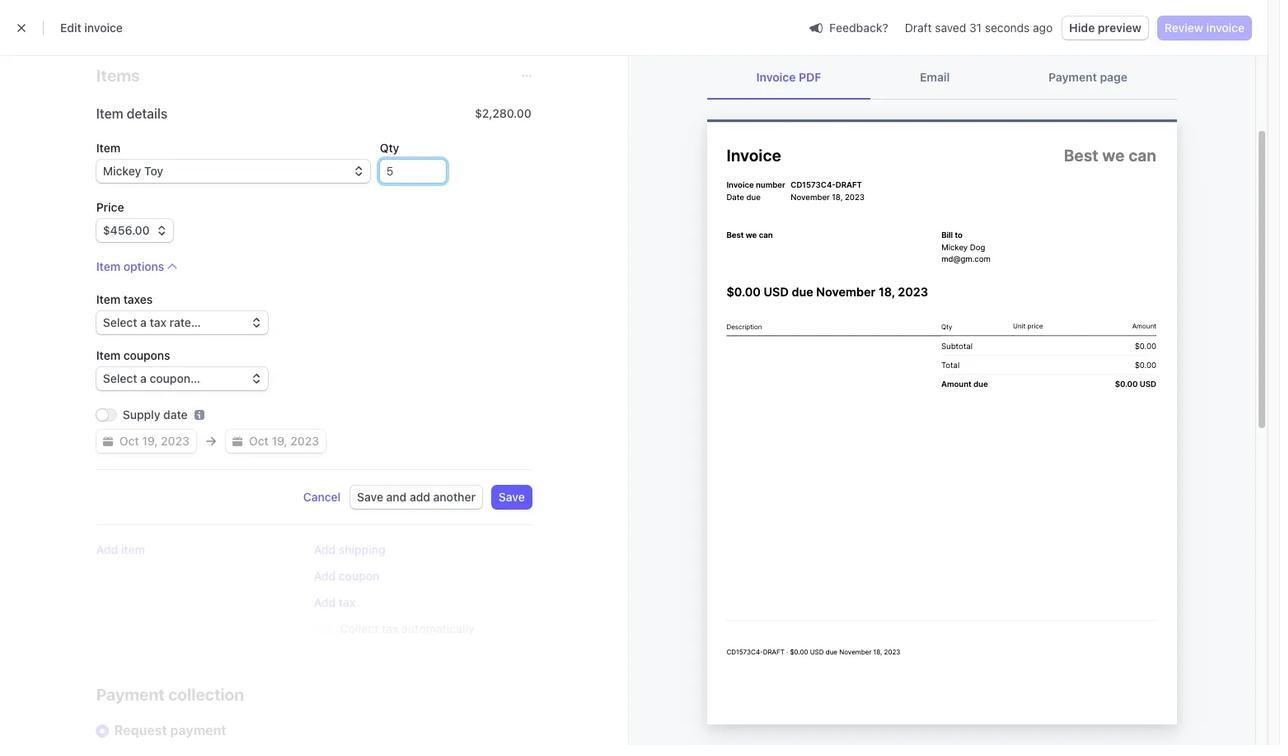 Task type: vqa. For each thing, say whether or not it's contained in the screenshot.
Security
no



Task type: describe. For each thing, give the bounding box(es) containing it.
item details
[[96, 106, 167, 121]]

add coupon button
[[314, 569, 379, 585]]

mickey toy button
[[96, 160, 370, 183]]

2 2023 from the left
[[290, 434, 319, 448]]

shipping
[[339, 543, 385, 557]]

item options
[[96, 260, 164, 274]]

payment page
[[1048, 70, 1127, 84]]

oct for svg image for supply date
[[249, 434, 269, 448]]

qty
[[380, 141, 399, 155]]

email
[[920, 70, 950, 84]]

select for coupons
[[103, 372, 137, 386]]

request payment
[[114, 724, 226, 738]]

item taxes
[[96, 293, 153, 307]]

1 2023 from the left
[[161, 434, 190, 448]]

details
[[127, 106, 167, 121]]

collect tax automatically
[[340, 622, 475, 636]]

review invoice
[[1164, 21, 1245, 35]]

payment for payment collection
[[96, 686, 165, 705]]

a for coupon…
[[140, 372, 147, 386]]

item for item coupons
[[96, 349, 120, 363]]

tax inside 'popup button'
[[150, 316, 166, 330]]

add item
[[96, 543, 145, 557]]

add tax button
[[314, 595, 355, 612]]

mickey
[[103, 164, 141, 178]]

payment for payment page
[[1048, 70, 1097, 84]]

collect
[[340, 622, 379, 636]]

feedback?
[[829, 20, 888, 34]]

select a coupon…
[[103, 372, 200, 386]]

add shipping button
[[314, 542, 385, 559]]

automatically
[[401, 622, 475, 636]]

oct 19, 2023 for left svg image
[[119, 434, 190, 448]]

$2,280.00
[[475, 106, 531, 120]]

seconds
[[985, 21, 1030, 35]]

add coupon
[[314, 570, 379, 584]]

edit
[[60, 21, 81, 35]]

and
[[386, 490, 407, 504]]

select a tax rate…
[[103, 316, 201, 330]]

add
[[410, 490, 430, 504]]

1 oct 19, 2023 button from the left
[[96, 430, 196, 453]]

item options button
[[96, 259, 177, 275]]

draft
[[905, 21, 932, 35]]

invoice for review invoice
[[1206, 21, 1245, 35]]

feedback? button
[[803, 16, 895, 39]]

toy
[[144, 164, 163, 178]]

$456.00
[[103, 223, 150, 237]]

item
[[121, 543, 145, 557]]

items
[[96, 66, 140, 85]]

save and add another
[[357, 490, 476, 504]]

tab list containing invoice pdf
[[707, 56, 1177, 100]]

item coupons
[[96, 349, 170, 363]]

date
[[163, 408, 188, 422]]

hide
[[1069, 21, 1095, 35]]

coupon
[[339, 570, 379, 584]]

add for add item
[[96, 543, 118, 557]]

hide preview button
[[1063, 16, 1148, 40]]

collection
[[168, 686, 244, 705]]

saved
[[935, 21, 966, 35]]

save and add another button
[[350, 486, 482, 509]]

tax for add tax
[[339, 596, 355, 610]]



Task type: locate. For each thing, give the bounding box(es) containing it.
2 select from the top
[[103, 372, 137, 386]]

select inside 'popup button'
[[103, 316, 137, 330]]

coupon…
[[150, 372, 200, 386]]

mickey toy
[[103, 164, 163, 178]]

select for taxes
[[103, 316, 137, 330]]

None text field
[[380, 160, 446, 183]]

oct 19, 2023 button up cancel
[[226, 430, 326, 453]]

add inside button
[[314, 543, 336, 557]]

cancel button
[[303, 490, 341, 506]]

1 vertical spatial payment
[[96, 686, 165, 705]]

oct 19, 2023 up cancel
[[249, 434, 319, 448]]

rate…
[[169, 316, 201, 330]]

oct 19, 2023 for svg image for supply date
[[249, 434, 319, 448]]

0 horizontal spatial oct 19, 2023
[[119, 434, 190, 448]]

payment
[[170, 724, 226, 738]]

taxes
[[123, 293, 153, 307]]

1 vertical spatial a
[[140, 372, 147, 386]]

2 vertical spatial tax
[[382, 622, 398, 636]]

1 horizontal spatial oct
[[249, 434, 269, 448]]

$456.00 button
[[96, 219, 173, 242]]

0 horizontal spatial 2023
[[161, 434, 190, 448]]

select inside dropdown button
[[103, 372, 137, 386]]

item left taxes
[[96, 293, 120, 307]]

add tax
[[314, 596, 355, 610]]

payment
[[1048, 70, 1097, 84], [96, 686, 165, 705]]

oct 19, 2023
[[119, 434, 190, 448], [249, 434, 319, 448]]

oct 19, 2023 button
[[96, 430, 196, 453], [226, 430, 326, 453]]

add down add coupon button
[[314, 596, 336, 610]]

add shipping
[[314, 543, 385, 557]]

0 horizontal spatial tax
[[150, 316, 166, 330]]

1 item from the top
[[96, 106, 123, 121]]

draft saved 31 seconds ago
[[905, 21, 1053, 35]]

0 horizontal spatial invoice
[[84, 21, 123, 35]]

0 horizontal spatial oct 19, 2023 button
[[96, 430, 196, 453]]

0 horizontal spatial svg image
[[103, 437, 113, 447]]

page
[[1100, 70, 1127, 84]]

save left and
[[357, 490, 383, 504]]

supply
[[123, 408, 160, 422]]

0 horizontal spatial oct
[[119, 434, 139, 448]]

payment up request
[[96, 686, 165, 705]]

1 a from the top
[[140, 316, 147, 330]]

select down item taxes
[[103, 316, 137, 330]]

1 horizontal spatial 2023
[[290, 434, 319, 448]]

0 horizontal spatial save
[[357, 490, 383, 504]]

2 horizontal spatial tax
[[382, 622, 398, 636]]

oct for left svg image
[[119, 434, 139, 448]]

select a tax rate… button
[[96, 312, 268, 335]]

1 vertical spatial select
[[103, 372, 137, 386]]

2 19, from the left
[[272, 434, 287, 448]]

2 invoice from the left
[[1206, 21, 1245, 35]]

invoice right edit on the left
[[84, 21, 123, 35]]

add left item
[[96, 543, 118, 557]]

add for add tax
[[314, 596, 336, 610]]

invoice
[[84, 21, 123, 35], [1206, 21, 1245, 35]]

save inside save and add another button
[[357, 490, 383, 504]]

2 a from the top
[[140, 372, 147, 386]]

invoice pdf
[[756, 70, 821, 84]]

request
[[114, 724, 167, 738]]

supply date
[[123, 408, 188, 422]]

3 item from the top
[[96, 260, 120, 274]]

1 horizontal spatial payment
[[1048, 70, 1097, 84]]

cancel
[[303, 490, 341, 504]]

1 vertical spatial tax
[[339, 596, 355, 610]]

tax right collect
[[382, 622, 398, 636]]

1 oct 19, 2023 from the left
[[119, 434, 190, 448]]

5 item from the top
[[96, 349, 120, 363]]

1 horizontal spatial invoice
[[1206, 21, 1245, 35]]

2 oct from the left
[[249, 434, 269, 448]]

2023 up cancel
[[290, 434, 319, 448]]

save
[[357, 490, 383, 504], [499, 490, 525, 504]]

options
[[123, 260, 164, 274]]

0 vertical spatial a
[[140, 316, 147, 330]]

item for item details
[[96, 106, 123, 121]]

a for tax
[[140, 316, 147, 330]]

0 vertical spatial payment
[[1048, 70, 1097, 84]]

invoice right review on the top right of the page
[[1206, 21, 1245, 35]]

19, for left svg image
[[142, 434, 158, 448]]

1 oct from the left
[[119, 434, 139, 448]]

item up mickey
[[96, 141, 120, 155]]

item
[[96, 106, 123, 121], [96, 141, 120, 155], [96, 260, 120, 274], [96, 293, 120, 307], [96, 349, 120, 363]]

coupons
[[123, 349, 170, 363]]

edit invoice
[[60, 21, 123, 35]]

select down the item coupons
[[103, 372, 137, 386]]

1 save from the left
[[357, 490, 383, 504]]

1 horizontal spatial svg image
[[156, 226, 166, 236]]

0 vertical spatial tax
[[150, 316, 166, 330]]

svg image inside $456.00 popup button
[[156, 226, 166, 236]]

item left options
[[96, 260, 120, 274]]

payment left page
[[1048, 70, 1097, 84]]

pdf
[[799, 70, 821, 84]]

a inside dropdown button
[[140, 372, 147, 386]]

invoice
[[756, 70, 796, 84]]

price
[[96, 200, 124, 214]]

4 item from the top
[[96, 293, 120, 307]]

19, for svg image for supply date
[[272, 434, 287, 448]]

2 oct 19, 2023 from the left
[[249, 434, 319, 448]]

ago
[[1033, 21, 1053, 35]]

19,
[[142, 434, 158, 448], [272, 434, 287, 448]]

0 horizontal spatial 19,
[[142, 434, 158, 448]]

31
[[969, 21, 982, 35]]

2 oct 19, 2023 button from the left
[[226, 430, 326, 453]]

payment collection
[[96, 686, 244, 705]]

1 horizontal spatial tax
[[339, 596, 355, 610]]

another
[[433, 490, 476, 504]]

save button
[[492, 486, 531, 509]]

preview
[[1098, 21, 1141, 35]]

item for item taxes
[[96, 293, 120, 307]]

tax down add coupon button
[[339, 596, 355, 610]]

2 item from the top
[[96, 141, 120, 155]]

save right another
[[499, 490, 525, 504]]

svg image
[[156, 226, 166, 236], [103, 437, 113, 447], [232, 437, 242, 447]]

add up add tax
[[314, 570, 336, 584]]

oct 19, 2023 button down supply
[[96, 430, 196, 453]]

item for item
[[96, 141, 120, 155]]

save inside save button
[[499, 490, 525, 504]]

oct
[[119, 434, 139, 448], [249, 434, 269, 448]]

tax for collect tax automatically
[[382, 622, 398, 636]]

2 horizontal spatial svg image
[[232, 437, 242, 447]]

add for add coupon
[[314, 570, 336, 584]]

0 horizontal spatial payment
[[96, 686, 165, 705]]

2023 down date
[[161, 434, 190, 448]]

save for save and add another
[[357, 490, 383, 504]]

hide preview
[[1069, 21, 1141, 35]]

oct 19, 2023 down supply date
[[119, 434, 190, 448]]

invoice inside "review invoice" button
[[1206, 21, 1245, 35]]

item left coupons
[[96, 349, 120, 363]]

a down coupons
[[140, 372, 147, 386]]

item inside button
[[96, 260, 120, 274]]

add up add coupon
[[314, 543, 336, 557]]

a
[[140, 316, 147, 330], [140, 372, 147, 386]]

save for save
[[499, 490, 525, 504]]

2 save from the left
[[499, 490, 525, 504]]

add for add shipping
[[314, 543, 336, 557]]

1 invoice from the left
[[84, 21, 123, 35]]

review
[[1164, 21, 1203, 35]]

select a coupon… button
[[96, 368, 268, 391]]

item for item options
[[96, 260, 120, 274]]

tax inside button
[[339, 596, 355, 610]]

1 horizontal spatial 19,
[[272, 434, 287, 448]]

2023
[[161, 434, 190, 448], [290, 434, 319, 448]]

0 vertical spatial select
[[103, 316, 137, 330]]

item left details
[[96, 106, 123, 121]]

review invoice button
[[1158, 16, 1251, 40]]

a down taxes
[[140, 316, 147, 330]]

1 horizontal spatial oct 19, 2023
[[249, 434, 319, 448]]

tab list
[[707, 56, 1177, 100]]

tax left rate…
[[150, 316, 166, 330]]

svg image for supply date
[[232, 437, 242, 447]]

a inside 'popup button'
[[140, 316, 147, 330]]

select
[[103, 316, 137, 330], [103, 372, 137, 386]]

add item button
[[96, 542, 145, 559]]

svg image for item details
[[156, 226, 166, 236]]

add
[[96, 543, 118, 557], [314, 543, 336, 557], [314, 570, 336, 584], [314, 596, 336, 610]]

1 select from the top
[[103, 316, 137, 330]]

tax
[[150, 316, 166, 330], [339, 596, 355, 610], [382, 622, 398, 636]]

1 horizontal spatial save
[[499, 490, 525, 504]]

1 horizontal spatial oct 19, 2023 button
[[226, 430, 326, 453]]

invoice for edit invoice
[[84, 21, 123, 35]]

1 19, from the left
[[142, 434, 158, 448]]



